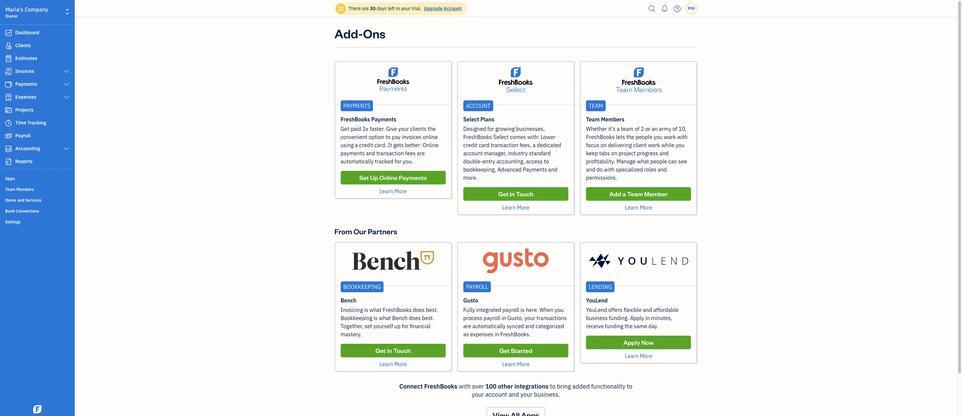 Task type: describe. For each thing, give the bounding box(es) containing it.
functionality
[[591, 383, 625, 391]]

categorized
[[536, 323, 564, 330]]

online inside freshbooks payments get paid 2x faster. give your clients the convenient option to pay invoices online using a credit card. it gets better: online payments and transaction fees are automatically tracked for you.
[[423, 142, 439, 149]]

estimates
[[15, 55, 37, 61]]

get in touch link for manager,
[[463, 188, 568, 201]]

learn more for a
[[502, 204, 529, 211]]

invoices
[[402, 134, 422, 141]]

and inside select plans designed for growing businesses, freshbooks select comes with: lower credit card transaction fees, a dedicated account manager, industry standard double-entry accounting, access to bookkeeping, advanced payments and more.
[[548, 166, 557, 173]]

your inside freshbooks payments get paid 2x faster. give your clients the convenient option to pay invoices online using a credit card. it gets better: online payments and transaction fees are automatically tracked for you.
[[398, 126, 409, 132]]

option
[[369, 134, 384, 141]]

partners
[[368, 227, 397, 236]]

a inside team members whether it's a team of 2 or an army of 10, freshbooks lets the people you work with focus on delivering client work while you keep tabs on project progress and profitability. manage what people can see and do with specialized roles and permissions.
[[617, 126, 620, 132]]

more for designed for growing businesses, freshbooks select comes with: lower credit card transaction fees, a dedicated account manager, industry standard double-entry accounting, access to bookkeeping, advanced payments and more.
[[517, 204, 529, 211]]

get started link
[[463, 344, 568, 358]]

set
[[359, 174, 369, 182]]

credit inside select plans designed for growing businesses, freshbooks select comes with: lower credit card transaction fees, a dedicated account manager, industry standard double-entry accounting, access to bookkeeping, advanced payments and more.
[[463, 142, 477, 149]]

other
[[498, 383, 513, 391]]

learn more link for automatically
[[502, 361, 529, 368]]

learn for invoices
[[379, 188, 393, 195]]

2
[[641, 126, 644, 132]]

automatically inside freshbooks payments get paid 2x faster. give your clients the convenient option to pay invoices online using a credit card. it gets better: online payments and transaction fees are automatically tracked for you.
[[341, 158, 374, 165]]

in down advanced
[[510, 190, 515, 198]]

flexible
[[624, 307, 642, 314]]

chevron large down image for accounting
[[63, 146, 70, 152]]

settings link
[[2, 217, 73, 227]]

transaction inside freshbooks payments get paid 2x faster. give your clients the convenient option to pay invoices online using a credit card. it gets better: online payments and transaction fees are automatically tracked for you.
[[376, 150, 404, 157]]

clients link
[[2, 40, 73, 52]]

and inside gusto fully integrated payroll is here. when you process payroll in gusto, your transactions are automatically synced and categorized as expenses in freshbooks.
[[525, 323, 534, 330]]

freshbooks inside team members whether it's a team of 2 or an army of 10, freshbooks lets the people you work with focus on delivering client work while you keep tabs on project progress and profitability. manage what people can see and do with specialized roles and permissions.
[[586, 134, 615, 141]]

are inside freshbooks payments get paid 2x faster. give your clients the convenient option to pay invoices online using a credit card. it gets better: online payments and transaction fees are automatically tracked for you.
[[417, 150, 425, 157]]

an
[[652, 126, 658, 132]]

accounting link
[[2, 143, 73, 155]]

1 vertical spatial on
[[611, 150, 617, 157]]

get in touch link for financial
[[341, 344, 446, 358]]

team for team
[[589, 103, 603, 109]]

1 vertical spatial best.
[[422, 315, 434, 322]]

a inside add a team member link
[[622, 190, 626, 198]]

freshbooks.
[[500, 332, 530, 338]]

1 horizontal spatial payroll
[[503, 307, 519, 314]]

and inside to bring added functionality to your account and your business.
[[509, 391, 519, 399]]

touch for financial
[[393, 347, 411, 355]]

invoices link
[[2, 66, 73, 78]]

0 vertical spatial on
[[601, 142, 607, 149]]

1 horizontal spatial is
[[374, 315, 378, 322]]

minutes,
[[651, 315, 672, 322]]

over
[[472, 383, 484, 391]]

time
[[15, 120, 26, 126]]

payment image
[[4, 81, 13, 88]]

in inside youlend youlend offers flexible and affordable business funding. apply in minutes, receive funding the same day.
[[645, 315, 650, 322]]

our
[[354, 227, 366, 236]]

clients
[[410, 126, 426, 132]]

specialized
[[616, 166, 643, 173]]

left
[[388, 5, 395, 12]]

1 horizontal spatial with
[[604, 166, 614, 173]]

industry
[[508, 150, 528, 157]]

project
[[619, 150, 636, 157]]

2 horizontal spatial you
[[676, 142, 685, 149]]

2 vertical spatial what
[[379, 315, 391, 322]]

payments inside main element
[[15, 81, 37, 87]]

lets
[[616, 134, 625, 141]]

a inside select plans designed for growing businesses, freshbooks select comes with: lower credit card transaction fees, a dedicated account manager, industry standard double-entry accounting, access to bookkeeping, advanced payments and more.
[[533, 142, 536, 149]]

bring
[[557, 383, 571, 391]]

do
[[596, 166, 603, 173]]

gusto
[[463, 298, 478, 304]]

tracked
[[375, 158, 393, 165]]

to right 'functionality'
[[627, 383, 632, 391]]

added
[[572, 383, 590, 391]]

started
[[511, 347, 532, 355]]

chevron large down image for invoices
[[63, 69, 70, 74]]

focus
[[586, 142, 599, 149]]

to up business.
[[550, 383, 556, 391]]

growing
[[495, 126, 515, 132]]

client image
[[4, 42, 13, 49]]

plans
[[480, 116, 494, 123]]

process
[[463, 315, 482, 322]]

1 vertical spatial what
[[369, 307, 381, 314]]

integrations
[[514, 383, 549, 391]]

payments
[[341, 150, 365, 157]]

here.
[[526, 307, 538, 314]]

payments inside select plans designed for growing businesses, freshbooks select comes with: lower credit card transaction fees, a dedicated account manager, industry standard double-entry accounting, access to bookkeeping, advanced payments and more.
[[523, 166, 547, 173]]

see
[[678, 158, 687, 165]]

0 horizontal spatial is
[[364, 307, 368, 314]]

bookkeeping inside bench invoicing is what freshbooks does best. bookkeeping is what bench does best. together, set yourself up for financial mastery.
[[341, 315, 372, 322]]

0 vertical spatial best.
[[426, 307, 438, 314]]

clients
[[15, 42, 31, 49]]

in left gusto,
[[502, 315, 506, 322]]

are inside gusto fully integrated payroll is here. when you process payroll in gusto, your transactions are automatically synced and categorized as expenses in freshbooks.
[[463, 323, 471, 330]]

card.
[[374, 142, 387, 149]]

2x
[[362, 126, 368, 132]]

is inside gusto fully integrated payroll is here. when you process payroll in gusto, your transactions are automatically synced and categorized as expenses in freshbooks.
[[520, 307, 524, 314]]

to bring added functionality to your account and your business.
[[472, 383, 632, 399]]

advanced
[[497, 166, 522, 173]]

accounting
[[15, 146, 40, 152]]

30
[[370, 5, 376, 12]]

payments down you.
[[399, 174, 427, 182]]

maria's company owner
[[5, 6, 48, 19]]

invoices
[[15, 68, 34, 74]]

payroll link
[[2, 130, 73, 142]]

funding
[[605, 323, 623, 330]]

0 vertical spatial are
[[362, 5, 369, 12]]

synced
[[507, 323, 524, 330]]

same
[[634, 323, 647, 330]]

set up online payments
[[359, 174, 427, 182]]

apps
[[5, 176, 15, 181]]

business.
[[534, 391, 560, 399]]

and inside freshbooks payments get paid 2x faster. give your clients the convenient option to pay invoices online using a credit card. it gets better: online payments and transaction fees are automatically tracked for you.
[[366, 150, 375, 157]]

connections
[[16, 209, 39, 214]]

0 horizontal spatial select
[[463, 116, 479, 123]]

items and services link
[[2, 195, 73, 206]]

apply now link
[[586, 336, 691, 350]]

payroll inside main element
[[15, 133, 31, 139]]

select plans designed for growing businesses, freshbooks select comes with: lower credit card transaction fees, a dedicated account manager, industry standard double-entry accounting, access to bookkeeping, advanced payments and more.
[[463, 116, 561, 181]]

more.
[[463, 175, 477, 181]]

and down while
[[659, 150, 669, 157]]

notifications image
[[659, 2, 670, 15]]

and left do
[[586, 166, 595, 173]]

apps link
[[2, 174, 73, 184]]

give
[[386, 126, 397, 132]]

maria's
[[5, 6, 23, 13]]

and right the roles
[[658, 166, 667, 173]]

transaction inside select plans designed for growing businesses, freshbooks select comes with: lower credit card transaction fees, a dedicated account manager, industry standard double-entry accounting, access to bookkeeping, advanced payments and more.
[[491, 142, 518, 149]]

learn for fees,
[[502, 204, 516, 211]]

when
[[539, 307, 553, 314]]

a inside freshbooks payments get paid 2x faster. give your clients the convenient option to pay invoices online using a credit card. it gets better: online payments and transaction fees are automatically tracked for you.
[[355, 142, 358, 149]]

invoice image
[[4, 68, 13, 75]]

reports link
[[2, 156, 73, 168]]

learn for set
[[379, 361, 393, 368]]

roles
[[644, 166, 656, 173]]

0 vertical spatial bookkeeping
[[343, 284, 381, 291]]

apply inside youlend youlend offers flexible and affordable business funding. apply in minutes, receive funding the same day.
[[630, 315, 644, 322]]

add
[[609, 190, 621, 198]]

freshbooks inside bench invoicing is what freshbooks does best. bookkeeping is what bench does best. together, set yourself up for financial mastery.
[[383, 307, 411, 314]]

0 horizontal spatial bench
[[341, 298, 356, 304]]

0 horizontal spatial work
[[648, 142, 660, 149]]

to inside select plans designed for growing businesses, freshbooks select comes with: lower credit card transaction fees, a dedicated account manager, industry standard double-entry accounting, access to bookkeeping, advanced payments and more.
[[544, 158, 549, 165]]

1 vertical spatial payroll
[[484, 315, 500, 322]]

payments up paid
[[343, 103, 370, 109]]

crown image
[[337, 5, 344, 12]]

time tracking link
[[2, 117, 73, 129]]

set
[[364, 323, 372, 330]]

bank connections
[[5, 209, 39, 214]]

profitability.
[[586, 158, 615, 165]]

dedicated
[[537, 142, 561, 149]]

learn more link for yourself
[[379, 361, 407, 368]]

it
[[388, 142, 392, 149]]

0 vertical spatial you
[[654, 134, 662, 141]]

mw
[[688, 6, 695, 11]]

set up online payments link
[[341, 171, 446, 185]]

expenses link
[[2, 91, 73, 104]]

members for team members
[[16, 187, 34, 192]]

learn more for day.
[[625, 353, 652, 360]]

or
[[645, 126, 650, 132]]

designed
[[463, 126, 486, 132]]

keep
[[586, 150, 598, 157]]

your left trial.
[[401, 5, 410, 12]]

credit inside freshbooks payments get paid 2x faster. give your clients the convenient option to pay invoices online using a credit card. it gets better: online payments and transaction fees are automatically tracked for you.
[[359, 142, 373, 149]]

get for select plans designed for growing businesses, freshbooks select comes with: lower credit card transaction fees, a dedicated account manager, industry standard double-entry accounting, access to bookkeeping, advanced payments and more.
[[498, 190, 509, 198]]

faster.
[[370, 126, 385, 132]]

comes
[[510, 134, 526, 141]]

learn for are
[[502, 361, 516, 368]]

get for bench invoicing is what freshbooks does best. bookkeeping is what bench does best. together, set yourself up for financial mastery.
[[375, 347, 386, 355]]



Task type: vqa. For each thing, say whether or not it's contained in the screenshot.
Bank Connections image on the bottom of the page
no



Task type: locate. For each thing, give the bounding box(es) containing it.
1 vertical spatial get in touch link
[[341, 344, 446, 358]]

0 vertical spatial bench
[[341, 298, 356, 304]]

progress
[[637, 150, 658, 157]]

learn more for online
[[379, 188, 407, 195]]

chevron large down image up reports link
[[63, 146, 70, 152]]

0 vertical spatial select
[[463, 116, 479, 123]]

get in touch down up
[[375, 347, 411, 355]]

on
[[601, 142, 607, 149], [611, 150, 617, 157]]

transaction up manager,
[[491, 142, 518, 149]]

2 youlend from the top
[[586, 307, 607, 314]]

for left you.
[[395, 158, 401, 165]]

with right do
[[604, 166, 614, 173]]

get down yourself
[[375, 347, 386, 355]]

online
[[423, 142, 439, 149], [379, 174, 398, 182]]

as
[[463, 332, 469, 338]]

freshbooks inside freshbooks payments get paid 2x faster. give your clients the convenient option to pay invoices online using a credit card. it gets better: online payments and transaction fees are automatically tracked for you.
[[341, 116, 370, 123]]

payroll up gusto,
[[503, 307, 519, 314]]

access
[[526, 158, 543, 165]]

payments link
[[2, 78, 73, 91]]

your up pay
[[398, 126, 409, 132]]

1 vertical spatial payroll
[[466, 284, 488, 291]]

youlend youlend offers flexible and affordable business funding. apply in minutes, receive funding the same day.
[[586, 298, 678, 330]]

account inside to bring added functionality to your account and your business.
[[485, 391, 507, 399]]

automatically down payments
[[341, 158, 374, 165]]

company
[[25, 6, 48, 13]]

1 chevron large down image from the top
[[63, 69, 70, 74]]

and right items
[[17, 198, 24, 203]]

1 vertical spatial account
[[466, 103, 491, 109]]

entry
[[482, 158, 495, 165]]

you.
[[403, 158, 413, 165]]

0 horizontal spatial get in touch
[[375, 347, 411, 355]]

for inside select plans designed for growing businesses, freshbooks select comes with: lower credit card transaction fees, a dedicated account manager, industry standard double-entry accounting, access to bookkeeping, advanced payments and more.
[[487, 126, 494, 132]]

payroll down 'integrated'
[[484, 315, 500, 322]]

work up while
[[664, 134, 676, 141]]

team members link
[[2, 184, 73, 195]]

and inside youlend youlend offers flexible and affordable business funding. apply in minutes, receive funding the same day.
[[643, 307, 652, 314]]

account up plans
[[466, 103, 491, 109]]

0 horizontal spatial payroll
[[484, 315, 500, 322]]

bench
[[341, 298, 356, 304], [392, 315, 408, 322]]

people down 2
[[636, 134, 652, 141]]

touch down up
[[393, 347, 411, 355]]

0 vertical spatial people
[[636, 134, 652, 141]]

payroll
[[503, 307, 519, 314], [484, 315, 500, 322]]

1 horizontal spatial online
[[423, 142, 439, 149]]

chevron large down image up payments link
[[63, 69, 70, 74]]

learn for lets
[[625, 204, 639, 211]]

the up online
[[428, 126, 436, 132]]

and down the card.
[[366, 150, 375, 157]]

and inside main element
[[17, 198, 24, 203]]

for inside freshbooks payments get paid 2x faster. give your clients the convenient option to pay invoices online using a credit card. it gets better: online payments and transaction fees are automatically tracked for you.
[[395, 158, 401, 165]]

1 of from the left
[[635, 126, 639, 132]]

0 horizontal spatial get in touch link
[[341, 344, 446, 358]]

learn more link
[[379, 188, 407, 195], [502, 204, 529, 211], [625, 204, 652, 211], [625, 353, 652, 360], [379, 361, 407, 368], [502, 361, 529, 368]]

in
[[396, 5, 400, 12], [510, 190, 515, 198], [502, 315, 506, 322], [645, 315, 650, 322], [495, 332, 499, 338], [387, 347, 392, 355]]

0 horizontal spatial transaction
[[376, 150, 404, 157]]

2 of from the left
[[672, 126, 677, 132]]

together,
[[341, 323, 363, 330]]

search image
[[647, 4, 657, 14]]

apply left now
[[623, 339, 640, 347]]

dashboard
[[15, 30, 39, 36]]

members inside 'team members' link
[[16, 187, 34, 192]]

estimate image
[[4, 55, 13, 62]]

invoicing
[[341, 307, 363, 314]]

is left here.
[[520, 307, 524, 314]]

1 vertical spatial you
[[676, 142, 685, 149]]

1 horizontal spatial are
[[417, 150, 425, 157]]

online down online
[[423, 142, 439, 149]]

1 horizontal spatial get in touch
[[498, 190, 533, 198]]

is up yourself
[[374, 315, 378, 322]]

0 horizontal spatial on
[[601, 142, 607, 149]]

in right expenses
[[495, 332, 499, 338]]

1 vertical spatial apply
[[623, 339, 640, 347]]

0 vertical spatial for
[[487, 126, 494, 132]]

your inside gusto fully integrated payroll is here. when you process payroll in gusto, your transactions are automatically synced and categorized as expenses in freshbooks.
[[524, 315, 535, 322]]

1 vertical spatial members
[[16, 187, 34, 192]]

bench up up
[[392, 315, 408, 322]]

transactions
[[537, 315, 567, 322]]

on right tabs
[[611, 150, 617, 157]]

1 vertical spatial youlend
[[586, 307, 607, 314]]

members for team members whether it's a team of 2 or an army of 10, freshbooks lets the people you work with focus on delivering client work while you keep tabs on project progress and profitability. manage what people can see and do with specialized roles and permissions.
[[601, 116, 624, 123]]

1 vertical spatial does
[[409, 315, 421, 322]]

are left 30
[[362, 5, 369, 12]]

0 vertical spatial apply
[[630, 315, 644, 322]]

learn more for yourself
[[379, 361, 407, 368]]

1 vertical spatial bench
[[392, 315, 408, 322]]

learn more for automatically
[[502, 361, 529, 368]]

a right add
[[622, 190, 626, 198]]

2 horizontal spatial with
[[677, 134, 688, 141]]

2 chevron large down image from the top
[[63, 146, 70, 152]]

client
[[633, 142, 647, 149]]

integrated
[[476, 307, 501, 314]]

0 horizontal spatial online
[[379, 174, 398, 182]]

from our partners
[[334, 227, 397, 236]]

is right invoicing
[[364, 307, 368, 314]]

1 vertical spatial chevron large down image
[[63, 146, 70, 152]]

tabs
[[599, 150, 610, 157]]

business
[[586, 315, 608, 322]]

payments up faster.
[[371, 116, 396, 123]]

1 vertical spatial get in touch
[[375, 347, 411, 355]]

a down convenient
[[355, 142, 358, 149]]

there are 30 days left in your trial. upgrade account
[[348, 5, 462, 12]]

0 vertical spatial payroll
[[15, 133, 31, 139]]

timer image
[[4, 120, 13, 127]]

0 vertical spatial work
[[664, 134, 676, 141]]

1 horizontal spatial work
[[664, 134, 676, 141]]

1 vertical spatial with
[[604, 166, 614, 173]]

for
[[487, 126, 494, 132], [395, 158, 401, 165], [402, 323, 409, 330]]

bookkeeping up invoicing
[[343, 284, 381, 291]]

for right up
[[402, 323, 409, 330]]

standard
[[529, 150, 551, 157]]

0 vertical spatial the
[[428, 126, 436, 132]]

you inside gusto fully integrated payroll is here. when you process payroll in gusto, your transactions are automatically synced and categorized as expenses in freshbooks.
[[555, 307, 564, 314]]

you up transactions
[[555, 307, 564, 314]]

1 vertical spatial chevron large down image
[[63, 82, 70, 87]]

better:
[[405, 142, 421, 149]]

you down an
[[654, 134, 662, 141]]

1 chevron large down image from the top
[[63, 95, 70, 100]]

freshbooks up paid
[[341, 116, 370, 123]]

with down 10,
[[677, 134, 688, 141]]

team members whether it's a team of 2 or an army of 10, freshbooks lets the people you work with focus on delivering client work while you keep tabs on project progress and profitability. manage what people can see and do with specialized roles and permissions.
[[586, 116, 688, 181]]

1 horizontal spatial account
[[466, 103, 491, 109]]

gusto,
[[507, 315, 523, 322]]

account up double-
[[463, 150, 483, 157]]

fully
[[463, 307, 475, 314]]

learn more link for online
[[379, 188, 407, 195]]

0 vertical spatial chevron large down image
[[63, 69, 70, 74]]

0 vertical spatial account
[[463, 150, 483, 157]]

bank connections link
[[2, 206, 73, 216]]

more for invoicing is what freshbooks does best. bookkeeping is what bench does best. together, set yourself up for financial mastery.
[[394, 361, 407, 368]]

get in touch
[[498, 190, 533, 198], [375, 347, 411, 355]]

2 chevron large down image from the top
[[63, 82, 70, 87]]

2 horizontal spatial is
[[520, 307, 524, 314]]

team for team members whether it's a team of 2 or an army of 10, freshbooks lets the people you work with focus on delivering client work while you keep tabs on project progress and profitability. manage what people can see and do with specialized roles and permissions.
[[586, 116, 600, 123]]

chevron large down image inside expenses link
[[63, 95, 70, 100]]

2 vertical spatial are
[[463, 323, 471, 330]]

freshbooks image
[[32, 406, 43, 414]]

the inside team members whether it's a team of 2 or an army of 10, freshbooks lets the people you work with focus on delivering client work while you keep tabs on project progress and profitability. manage what people can see and do with specialized roles and permissions.
[[626, 134, 634, 141]]

learn for same
[[625, 353, 639, 360]]

what up set
[[369, 307, 381, 314]]

of left 2
[[635, 126, 639, 132]]

up
[[394, 323, 400, 330]]

report image
[[4, 159, 13, 165]]

chevron large down image for expenses
[[63, 95, 70, 100]]

0 horizontal spatial account
[[463, 150, 483, 157]]

team inside main element
[[5, 187, 15, 192]]

freshbooks inside select plans designed for growing businesses, freshbooks select comes with: lower credit card transaction fees, a dedicated account manager, industry standard double-entry accounting, access to bookkeeping, advanced payments and more.
[[463, 134, 492, 141]]

1 horizontal spatial on
[[611, 150, 617, 157]]

0 vertical spatial what
[[637, 158, 649, 165]]

learn
[[379, 188, 393, 195], [502, 204, 516, 211], [625, 204, 639, 211], [625, 353, 639, 360], [379, 361, 393, 368], [502, 361, 516, 368]]

you right while
[[676, 142, 685, 149]]

get in touch for financial
[[375, 347, 411, 355]]

learn more link for the
[[625, 204, 652, 211]]

1 vertical spatial online
[[379, 174, 398, 182]]

0 vertical spatial does
[[413, 307, 425, 314]]

connect freshbooks with over 100 other integrations
[[399, 383, 549, 391]]

0 horizontal spatial with
[[459, 383, 471, 391]]

are right fees
[[417, 150, 425, 157]]

get left started
[[499, 347, 510, 355]]

1 vertical spatial are
[[417, 150, 425, 157]]

your down 'over'
[[472, 391, 484, 399]]

and right flexible
[[643, 307, 652, 314]]

0 horizontal spatial of
[[635, 126, 639, 132]]

1 horizontal spatial bench
[[392, 315, 408, 322]]

members up items and services
[[16, 187, 34, 192]]

members
[[601, 116, 624, 123], [16, 187, 34, 192]]

time tracking
[[15, 120, 46, 126]]

select up designed
[[463, 116, 479, 123]]

1 vertical spatial touch
[[393, 347, 411, 355]]

in right left
[[396, 5, 400, 12]]

and right synced
[[525, 323, 534, 330]]

owner
[[5, 14, 18, 19]]

chevron large down image inside accounting link
[[63, 146, 70, 152]]

bookkeeping,
[[463, 166, 496, 173]]

your down integrations
[[520, 391, 533, 399]]

freshbooks down designed
[[463, 134, 492, 141]]

2 vertical spatial with
[[459, 383, 471, 391]]

with left 'over'
[[459, 383, 471, 391]]

expense image
[[4, 94, 13, 101]]

transaction
[[491, 142, 518, 149], [376, 150, 404, 157]]

chevron large down image
[[63, 95, 70, 100], [63, 146, 70, 152]]

1 horizontal spatial select
[[493, 134, 509, 141]]

get down advanced
[[498, 190, 509, 198]]

settings
[[5, 220, 21, 225]]

a right it's
[[617, 126, 620, 132]]

there
[[348, 5, 361, 12]]

automatically up expenses
[[472, 323, 505, 330]]

credit down option
[[359, 142, 373, 149]]

0 horizontal spatial automatically
[[341, 158, 374, 165]]

expenses
[[470, 332, 493, 338]]

reports
[[15, 159, 33, 165]]

the inside freshbooks payments get paid 2x faster. give your clients the convenient option to pay invoices online using a credit card. it gets better: online payments and transaction fees are automatically tracked for you.
[[428, 126, 436, 132]]

bookkeeping up together,
[[341, 315, 372, 322]]

upgrade account link
[[422, 5, 462, 12]]

members up it's
[[601, 116, 624, 123]]

get left paid
[[341, 126, 349, 132]]

account down 100
[[485, 391, 507, 399]]

apply
[[630, 315, 644, 322], [623, 339, 640, 347]]

get inside freshbooks payments get paid 2x faster. give your clients the convenient option to pay invoices online using a credit card. it gets better: online payments and transaction fees are automatically tracked for you.
[[341, 126, 349, 132]]

payroll down time
[[15, 133, 31, 139]]

2 credit from the left
[[463, 142, 477, 149]]

the inside youlend youlend offers flexible and affordable business funding. apply in minutes, receive funding the same day.
[[625, 323, 633, 330]]

is
[[364, 307, 368, 314], [520, 307, 524, 314], [374, 315, 378, 322]]

0 horizontal spatial are
[[362, 5, 369, 12]]

chevron large down image for payments
[[63, 82, 70, 87]]

learn more link for day.
[[625, 353, 652, 360]]

services
[[25, 198, 41, 203]]

get in touch link down advanced
[[463, 188, 568, 201]]

account inside select plans designed for growing businesses, freshbooks select comes with: lower credit card transaction fees, a dedicated account manager, industry standard double-entry accounting, access to bookkeeping, advanced payments and more.
[[463, 150, 483, 157]]

receive
[[586, 323, 604, 330]]

2 vertical spatial for
[[402, 323, 409, 330]]

lending
[[589, 284, 612, 291]]

fees
[[405, 150, 416, 157]]

get in touch down advanced
[[498, 190, 533, 198]]

more for get paid 2x faster. give your clients the convenient option to pay invoices online using a credit card. it gets better: online payments and transaction fees are automatically tracked for you.
[[394, 188, 407, 195]]

chevron large down image up expenses link
[[63, 82, 70, 87]]

1 credit from the left
[[359, 142, 373, 149]]

the down team
[[626, 134, 634, 141]]

100
[[485, 383, 496, 391]]

money image
[[4, 133, 13, 140]]

0 horizontal spatial credit
[[359, 142, 373, 149]]

automatically inside gusto fully integrated payroll is here. when you process payroll in gusto, your transactions are automatically synced and categorized as expenses in freshbooks.
[[472, 323, 505, 330]]

2 vertical spatial you
[[555, 307, 564, 314]]

convenient
[[341, 134, 367, 141]]

dashboard image
[[4, 30, 13, 36]]

get
[[341, 126, 349, 132], [498, 190, 509, 198], [375, 347, 386, 355], [499, 347, 510, 355]]

transaction down it
[[376, 150, 404, 157]]

delivering
[[608, 142, 632, 149]]

work up progress
[[648, 142, 660, 149]]

what
[[637, 158, 649, 165], [369, 307, 381, 314], [379, 315, 391, 322]]

0 horizontal spatial you
[[555, 307, 564, 314]]

with
[[677, 134, 688, 141], [604, 166, 614, 173], [459, 383, 471, 391]]

freshbooks down whether
[[586, 134, 615, 141]]

mastery.
[[341, 332, 362, 338]]

0 vertical spatial get in touch link
[[463, 188, 568, 201]]

1 vertical spatial work
[[648, 142, 660, 149]]

more for fully integrated payroll is here. when you process payroll in gusto, your transactions are automatically synced and categorized as expenses in freshbooks.
[[517, 361, 529, 368]]

go to help image
[[672, 4, 683, 14]]

team inside team members whether it's a team of 2 or an army of 10, freshbooks lets the people you work with focus on delivering client work while you keep tabs on project progress and profitability. manage what people can see and do with specialized roles and permissions.
[[586, 116, 600, 123]]

apply now
[[623, 339, 654, 347]]

select
[[463, 116, 479, 123], [493, 134, 509, 141]]

a down with:
[[533, 142, 536, 149]]

1 horizontal spatial transaction
[[491, 142, 518, 149]]

what down progress
[[637, 158, 649, 165]]

1 vertical spatial bookkeeping
[[341, 315, 372, 322]]

1 vertical spatial people
[[650, 158, 667, 165]]

select down growing
[[493, 134, 509, 141]]

1 vertical spatial select
[[493, 134, 509, 141]]

0 vertical spatial online
[[423, 142, 439, 149]]

chevron large down image
[[63, 69, 70, 74], [63, 82, 70, 87]]

1 horizontal spatial account
[[485, 391, 507, 399]]

gusto fully integrated payroll is here. when you process payroll in gusto, your transactions are automatically synced and categorized as expenses in freshbooks.
[[463, 298, 567, 338]]

touch down advanced
[[516, 190, 533, 198]]

freshbooks right connect
[[424, 383, 457, 391]]

1 horizontal spatial of
[[672, 126, 677, 132]]

to inside freshbooks payments get paid 2x faster. give your clients the convenient option to pay invoices online using a credit card. it gets better: online payments and transaction fees are automatically tracked for you.
[[385, 134, 390, 141]]

learn more for the
[[625, 204, 652, 211]]

bench up invoicing
[[341, 298, 356, 304]]

more for whether it's a team of 2 or an army of 10, freshbooks lets the people you work with focus on delivering client work while you keep tabs on project progress and profitability. manage what people can see and do with specialized roles and permissions.
[[640, 204, 652, 211]]

fees,
[[520, 142, 531, 149]]

0 horizontal spatial for
[[395, 158, 401, 165]]

in up day.
[[645, 315, 650, 322]]

double-
[[463, 158, 482, 165]]

members inside team members whether it's a team of 2 or an army of 10, freshbooks lets the people you work with focus on delivering client work while you keep tabs on project progress and profitability. manage what people can see and do with specialized roles and permissions.
[[601, 116, 624, 123]]

1 vertical spatial for
[[395, 158, 401, 165]]

gets
[[393, 142, 404, 149]]

more for youlend offers flexible and affordable business funding. apply in minutes, receive funding the same day.
[[640, 353, 652, 360]]

main element
[[0, 0, 92, 417]]

whether
[[586, 126, 607, 132]]

1 horizontal spatial credit
[[463, 142, 477, 149]]

apply inside apply now link
[[623, 339, 640, 347]]

what up yourself
[[379, 315, 391, 322]]

for down plans
[[487, 126, 494, 132]]

yourself
[[373, 323, 393, 330]]

for inside bench invoicing is what freshbooks does best. bookkeeping is what bench does best. together, set yourself up for financial mastery.
[[402, 323, 409, 330]]

to down standard
[[544, 158, 549, 165]]

account right upgrade
[[444, 5, 462, 12]]

project image
[[4, 107, 13, 114]]

dashboard link
[[2, 27, 73, 39]]

0 vertical spatial members
[[601, 116, 624, 123]]

1 horizontal spatial you
[[654, 134, 662, 141]]

in down yourself
[[387, 347, 392, 355]]

what inside team members whether it's a team of 2 or an army of 10, freshbooks lets the people you work with focus on delivering client work while you keep tabs on project progress and profitability. manage what people can see and do with specialized roles and permissions.
[[637, 158, 649, 165]]

people up the roles
[[650, 158, 667, 165]]

estimates link
[[2, 53, 73, 65]]

2 horizontal spatial are
[[463, 323, 471, 330]]

touch for manager,
[[516, 190, 533, 198]]

freshbooks up up
[[383, 307, 411, 314]]

learn more link for a
[[502, 204, 529, 211]]

payroll up gusto
[[466, 284, 488, 291]]

1 youlend from the top
[[586, 298, 608, 304]]

apply up same
[[630, 315, 644, 322]]

get in touch for manager,
[[498, 190, 533, 198]]

1 horizontal spatial touch
[[516, 190, 533, 198]]

items and services
[[5, 198, 41, 203]]

0 vertical spatial account
[[444, 5, 462, 12]]

permissions.
[[586, 175, 617, 181]]

member
[[644, 190, 668, 198]]

0 horizontal spatial touch
[[393, 347, 411, 355]]

1 horizontal spatial payroll
[[466, 284, 488, 291]]

2 vertical spatial the
[[625, 323, 633, 330]]

team members
[[5, 187, 34, 192]]

0 horizontal spatial members
[[16, 187, 34, 192]]

0 vertical spatial touch
[[516, 190, 533, 198]]

0 vertical spatial youlend
[[586, 298, 608, 304]]

chart image
[[4, 146, 13, 153]]

0 vertical spatial with
[[677, 134, 688, 141]]

0 horizontal spatial payroll
[[15, 133, 31, 139]]

the
[[428, 126, 436, 132], [626, 134, 634, 141], [625, 323, 633, 330]]

payments inside freshbooks payments get paid 2x faster. give your clients the convenient option to pay invoices online using a credit card. it gets better: online payments and transaction fees are automatically tracked for you.
[[371, 116, 396, 123]]

0 vertical spatial payroll
[[503, 307, 519, 314]]

1 horizontal spatial members
[[601, 116, 624, 123]]

online right up
[[379, 174, 398, 182]]

1 vertical spatial transaction
[[376, 150, 404, 157]]

get for gusto fully integrated payroll is here. when you process payroll in gusto, your transactions are automatically synced and categorized as expenses in freshbooks.
[[499, 347, 510, 355]]

of left 10,
[[672, 126, 677, 132]]

1 horizontal spatial automatically
[[472, 323, 505, 330]]

1 horizontal spatial for
[[402, 323, 409, 330]]

and down the other
[[509, 391, 519, 399]]

team for team members
[[5, 187, 15, 192]]

and down standard
[[548, 166, 557, 173]]

youlend down lending at the right of page
[[586, 298, 608, 304]]

2 horizontal spatial for
[[487, 126, 494, 132]]

on up tabs
[[601, 142, 607, 149]]

your down here.
[[524, 315, 535, 322]]

1 vertical spatial account
[[485, 391, 507, 399]]



